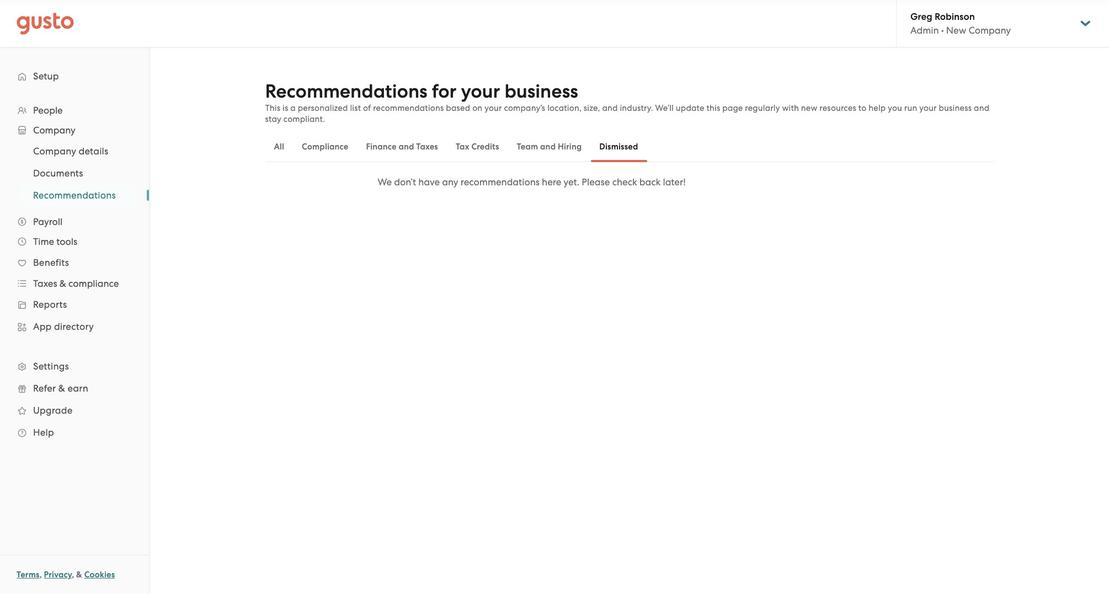Task type: vqa. For each thing, say whether or not it's contained in the screenshot.
BE
no



Task type: describe. For each thing, give the bounding box(es) containing it.
all button
[[265, 134, 293, 160]]

•
[[942, 25, 944, 36]]

details
[[79, 146, 108, 157]]

& for compliance
[[60, 278, 66, 289]]

documents
[[33, 168, 83, 179]]

greg robinson admin • new company
[[911, 11, 1011, 36]]

taxes & compliance button
[[11, 274, 138, 294]]

1 horizontal spatial recommendations
[[461, 177, 540, 188]]

time tools
[[33, 236, 77, 247]]

admin
[[911, 25, 939, 36]]

taxes inside button
[[416, 142, 438, 152]]

time tools button
[[11, 232, 138, 252]]

cookies
[[84, 570, 115, 580]]

privacy
[[44, 570, 72, 580]]

to
[[859, 103, 867, 113]]

have
[[419, 177, 440, 188]]

list containing company details
[[0, 140, 149, 206]]

help link
[[11, 423, 138, 443]]

stay
[[265, 114, 281, 124]]

settings link
[[11, 357, 138, 377]]

compliance
[[302, 142, 349, 152]]

documents link
[[20, 163, 138, 183]]

run
[[905, 103, 918, 113]]

back
[[640, 177, 661, 188]]

terms
[[17, 570, 40, 580]]

new
[[801, 103, 818, 113]]

reports link
[[11, 295, 138, 315]]

your right on on the left top of the page
[[485, 103, 502, 113]]

recommendations inside "recommendations for your business this is a personalized list of recommendations based on your company's location, size, and industry. we'll update this page regularly with new resources to help you run your business and stay compliant."
[[373, 103, 444, 113]]

compliance button
[[293, 134, 357, 160]]

we
[[378, 177, 392, 188]]

regularly
[[745, 103, 780, 113]]

this
[[707, 103, 721, 113]]

people
[[33, 105, 63, 116]]

new
[[947, 25, 967, 36]]

upgrade link
[[11, 401, 138, 421]]

team and hiring
[[517, 142, 582, 152]]

refer & earn link
[[11, 379, 138, 399]]

finance and taxes
[[366, 142, 438, 152]]

list
[[350, 103, 361, 113]]

app
[[33, 321, 52, 332]]

company inside greg robinson admin • new company
[[969, 25, 1011, 36]]

any
[[442, 177, 459, 188]]

app directory link
[[11, 317, 138, 337]]

2 vertical spatial &
[[76, 570, 82, 580]]

we don't have any recommendations here yet. please check back later!
[[378, 177, 686, 188]]

personalized
[[298, 103, 348, 113]]

payroll button
[[11, 212, 138, 232]]

setup
[[33, 71, 59, 82]]

compliance
[[69, 278, 119, 289]]

settings
[[33, 361, 69, 372]]

2 , from the left
[[72, 570, 74, 580]]

all
[[274, 142, 284, 152]]

company button
[[11, 120, 138, 140]]

based
[[446, 103, 471, 113]]

is
[[283, 103, 288, 113]]

company details link
[[20, 141, 138, 161]]

help
[[869, 103, 886, 113]]

we'll
[[656, 103, 674, 113]]

update
[[676, 103, 705, 113]]

resources
[[820, 103, 857, 113]]

recommendations for recommendations for your business this is a personalized list of recommendations based on your company's location, size, and industry. we'll update this page regularly with new resources to help you run your business and stay compliant.
[[265, 80, 428, 103]]

dismissed
[[600, 142, 638, 152]]

credits
[[472, 142, 499, 152]]

reports
[[33, 299, 67, 310]]

on
[[473, 103, 483, 113]]

here
[[542, 177, 562, 188]]

compliant.
[[284, 114, 325, 124]]

don't
[[394, 177, 416, 188]]

dismissed button
[[591, 134, 647, 160]]

greg
[[911, 11, 933, 23]]

& for earn
[[58, 383, 65, 394]]

team
[[517, 142, 538, 152]]

cookies button
[[84, 569, 115, 582]]

you
[[888, 103, 903, 113]]

terms , privacy , & cookies
[[17, 570, 115, 580]]



Task type: locate. For each thing, give the bounding box(es) containing it.
1 vertical spatial recommendations
[[461, 177, 540, 188]]

privacy link
[[44, 570, 72, 580]]

0 horizontal spatial taxes
[[33, 278, 57, 289]]

your
[[461, 80, 500, 103], [485, 103, 502, 113], [920, 103, 937, 113]]

a
[[291, 103, 296, 113]]

0 vertical spatial recommendations
[[373, 103, 444, 113]]

recommendations inside gusto navigation element
[[33, 190, 116, 201]]

& left cookies
[[76, 570, 82, 580]]

1 vertical spatial recommendations
[[33, 190, 116, 201]]

company for company
[[33, 125, 75, 136]]

terms link
[[17, 570, 40, 580]]

benefits
[[33, 257, 69, 268]]

size,
[[584, 103, 600, 113]]

0 horizontal spatial recommendations
[[33, 190, 116, 201]]

with
[[782, 103, 799, 113]]

people button
[[11, 100, 138, 120]]

0 vertical spatial business
[[505, 80, 578, 103]]

finance
[[366, 142, 397, 152]]

and
[[603, 103, 618, 113], [974, 103, 990, 113], [399, 142, 414, 152], [540, 142, 556, 152]]

your up on on the left top of the page
[[461, 80, 500, 103]]

for
[[432, 80, 457, 103]]

0 horizontal spatial recommendations
[[373, 103, 444, 113]]

hiring
[[558, 142, 582, 152]]

industry.
[[620, 103, 653, 113]]

, left cookies
[[72, 570, 74, 580]]

tax
[[456, 142, 470, 152]]

business up company's
[[505, 80, 578, 103]]

list
[[0, 100, 149, 444], [0, 140, 149, 206]]

upgrade
[[33, 405, 73, 416]]

home image
[[17, 12, 74, 35]]

0 vertical spatial taxes
[[416, 142, 438, 152]]

company down people
[[33, 125, 75, 136]]

1 horizontal spatial taxes
[[416, 142, 438, 152]]

help
[[33, 427, 54, 438]]

company for company details
[[33, 146, 76, 157]]

0 horizontal spatial ,
[[40, 570, 42, 580]]

0 vertical spatial company
[[969, 25, 1011, 36]]

earn
[[68, 383, 88, 394]]

tax credits
[[456, 142, 499, 152]]

finance and taxes button
[[357, 134, 447, 160]]

recommendations inside "recommendations for your business this is a personalized list of recommendations based on your company's location, size, and industry. we'll update this page regularly with new resources to help you run your business and stay compliant."
[[265, 80, 428, 103]]

setup link
[[11, 66, 138, 86]]

business
[[505, 80, 578, 103], [939, 103, 972, 113]]

1 list from the top
[[0, 100, 149, 444]]

0 vertical spatial recommendations
[[265, 80, 428, 103]]

directory
[[54, 321, 94, 332]]

refer & earn
[[33, 383, 88, 394]]

company right new
[[969, 25, 1011, 36]]

page
[[723, 103, 743, 113]]

recommendations for your business this is a personalized list of recommendations based on your company's location, size, and industry. we'll update this page regularly with new resources to help you run your business and stay compliant.
[[265, 80, 990, 124]]

1 horizontal spatial business
[[939, 103, 972, 113]]

0 vertical spatial &
[[60, 278, 66, 289]]

business right run
[[939, 103, 972, 113]]

recommendations down documents link
[[33, 190, 116, 201]]

recommendations link
[[20, 185, 138, 205]]

recommendations for recommendations
[[33, 190, 116, 201]]

, left privacy link
[[40, 570, 42, 580]]

company inside dropdown button
[[33, 125, 75, 136]]

recommendations down credits
[[461, 177, 540, 188]]

company
[[969, 25, 1011, 36], [33, 125, 75, 136], [33, 146, 76, 157]]

tax credits button
[[447, 134, 508, 160]]

taxes up reports
[[33, 278, 57, 289]]

company up documents
[[33, 146, 76, 157]]

1 vertical spatial taxes
[[33, 278, 57, 289]]

1 horizontal spatial ,
[[72, 570, 74, 580]]

0 horizontal spatial business
[[505, 80, 578, 103]]

2 list from the top
[[0, 140, 149, 206]]

1 horizontal spatial recommendations
[[265, 80, 428, 103]]

robinson
[[935, 11, 975, 23]]

tools
[[56, 236, 77, 247]]

1 vertical spatial business
[[939, 103, 972, 113]]

1 vertical spatial &
[[58, 383, 65, 394]]

1 , from the left
[[40, 570, 42, 580]]

refer
[[33, 383, 56, 394]]

team and hiring button
[[508, 134, 591, 160]]

app directory
[[33, 321, 94, 332]]

list containing people
[[0, 100, 149, 444]]

taxes up have
[[416, 142, 438, 152]]

of
[[363, 103, 371, 113]]

benefits link
[[11, 253, 138, 273]]

please
[[582, 177, 610, 188]]

& inside dropdown button
[[60, 278, 66, 289]]

check
[[613, 177, 637, 188]]

recommendations up finance and taxes button
[[373, 103, 444, 113]]

1 vertical spatial company
[[33, 125, 75, 136]]

location,
[[548, 103, 582, 113]]

taxes
[[416, 142, 438, 152], [33, 278, 57, 289]]

recommendations
[[373, 103, 444, 113], [461, 177, 540, 188]]

recommendation categories for your business tab list
[[265, 131, 994, 162]]

& down benefits link
[[60, 278, 66, 289]]

this
[[265, 103, 281, 113]]

taxes inside dropdown button
[[33, 278, 57, 289]]

later!
[[663, 177, 686, 188]]

company details
[[33, 146, 108, 157]]

& left earn
[[58, 383, 65, 394]]

2 vertical spatial company
[[33, 146, 76, 157]]

time
[[33, 236, 54, 247]]

your right run
[[920, 103, 937, 113]]

recommendations up list
[[265, 80, 428, 103]]

,
[[40, 570, 42, 580], [72, 570, 74, 580]]

taxes & compliance
[[33, 278, 119, 289]]

gusto navigation element
[[0, 47, 149, 462]]

yet.
[[564, 177, 580, 188]]



